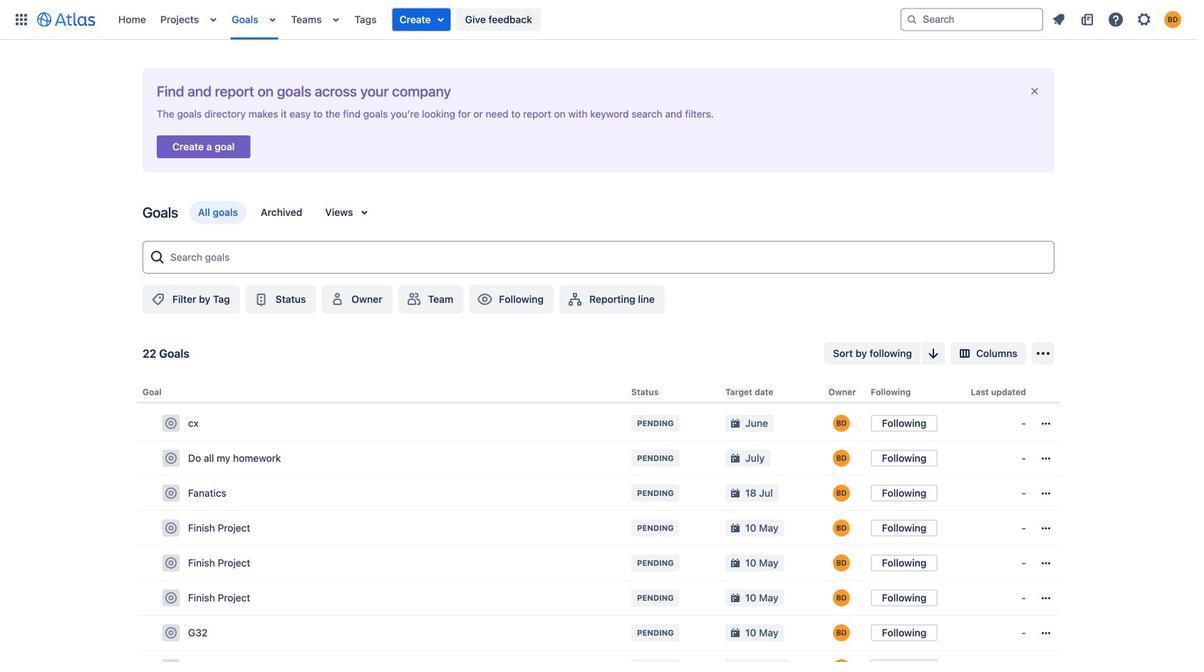 Task type: describe. For each thing, give the bounding box(es) containing it.
more information about this user image for third 'more icon' from the bottom of the page
[[833, 555, 850, 572]]

finish project image for more information about this user icon corresponding to third 'more icon' from the bottom of the page
[[165, 557, 177, 569]]

account image
[[1165, 11, 1182, 28]]

more icon image for do all my homework image
[[1038, 450, 1055, 467]]

list item inside list
[[392, 8, 451, 31]]

switch to... image
[[13, 11, 30, 28]]

more icon image for cx image
[[1038, 415, 1055, 432]]

status image
[[253, 291, 270, 308]]

g32 image
[[165, 627, 177, 639]]

more icon image for finish project icon
[[1038, 520, 1055, 537]]

Search goals field
[[166, 244, 1048, 270]]

5 more icon image from the top
[[1038, 555, 1055, 572]]

help image
[[1108, 11, 1125, 28]]

reverse sort order image
[[925, 345, 942, 362]]

6 more icon image from the top
[[1038, 589, 1055, 607]]

more information about this user image for 2nd 'more icon' from the bottom
[[833, 589, 850, 607]]

more icon image for fanatics image
[[1038, 485, 1055, 502]]

search image
[[907, 14, 918, 25]]

more information about this user image
[[833, 520, 850, 537]]

cx image
[[165, 418, 177, 429]]

top element
[[9, 0, 901, 40]]



Task type: locate. For each thing, give the bounding box(es) containing it.
more information about this user image
[[833, 555, 850, 572], [833, 589, 850, 607], [833, 624, 850, 641]]

finish project image up the g32 icon
[[165, 592, 177, 604]]

3 more information about this user image from the top
[[833, 624, 850, 641]]

settings image
[[1136, 11, 1153, 28]]

more information about this user image for the g32 icon's 'more icon'
[[833, 624, 850, 641]]

following image
[[476, 291, 493, 308]]

4 more icon image from the top
[[1038, 520, 1055, 537]]

1 vertical spatial more information about this user image
[[833, 589, 850, 607]]

2 vertical spatial more information about this user image
[[833, 624, 850, 641]]

1 more information about this user image from the top
[[833, 555, 850, 572]]

finish project image for more information about this user icon for 2nd 'more icon' from the bottom
[[165, 592, 177, 604]]

list item
[[392, 8, 451, 31]]

finish project image
[[165, 522, 177, 534]]

7 more icon image from the top
[[1038, 624, 1055, 641]]

more icon image for the g32 icon
[[1038, 624, 1055, 641]]

list
[[111, 0, 901, 40], [1046, 8, 1189, 31]]

more options image
[[1035, 345, 1052, 362]]

more icon image
[[1038, 415, 1055, 432], [1038, 450, 1055, 467], [1038, 485, 1055, 502], [1038, 520, 1055, 537], [1038, 555, 1055, 572], [1038, 589, 1055, 607], [1038, 624, 1055, 641]]

Search field
[[901, 8, 1043, 31]]

0 horizontal spatial list
[[111, 0, 901, 40]]

1 horizontal spatial list
[[1046, 8, 1189, 31]]

notifications image
[[1051, 11, 1068, 28]]

1 finish project image from the top
[[165, 557, 177, 569]]

3 more icon image from the top
[[1038, 485, 1055, 502]]

finish project image
[[165, 557, 177, 569], [165, 592, 177, 604]]

2 more icon image from the top
[[1038, 450, 1055, 467]]

2 more information about this user image from the top
[[833, 589, 850, 607]]

finish project image down finish project icon
[[165, 557, 177, 569]]

label image
[[150, 291, 167, 308]]

2 finish project image from the top
[[165, 592, 177, 604]]

do all my homework image
[[165, 453, 177, 464]]

banner
[[0, 0, 1197, 40]]

fanatics image
[[165, 488, 177, 499]]

1 more icon image from the top
[[1038, 415, 1055, 432]]

0 vertical spatial more information about this user image
[[833, 555, 850, 572]]

0 vertical spatial finish project image
[[165, 557, 177, 569]]

search goals image
[[149, 249, 166, 266]]

None search field
[[901, 8, 1043, 31]]

1 vertical spatial finish project image
[[165, 592, 177, 604]]

close banner image
[[1029, 86, 1041, 97]]



Task type: vqa. For each thing, say whether or not it's contained in the screenshot.
Finish Project icon
yes



